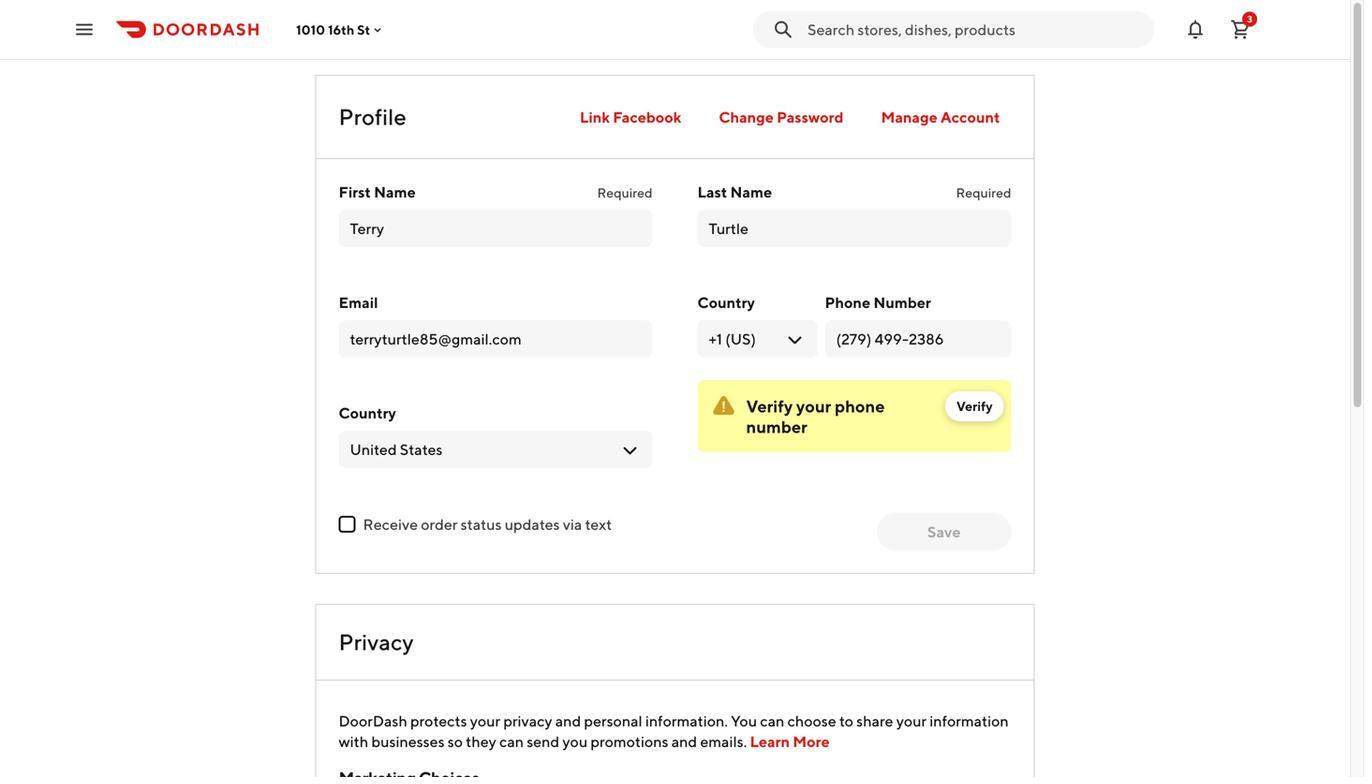 Task type: vqa. For each thing, say whether or not it's contained in the screenshot.
in inside the Strawberry Milk Tea (Smoothie Texture), 草莓奶茶（冰沙口感） Strawberry Milk Tea in Smoothie Texture $7.50
no



Task type: describe. For each thing, give the bounding box(es) containing it.
email
[[339, 294, 378, 312]]

change password
[[719, 108, 844, 126]]

save button
[[877, 513, 1011, 551]]

st
[[357, 22, 370, 37]]

personal
[[584, 713, 642, 730]]

verify your phone number
[[746, 396, 885, 437]]

first
[[339, 183, 371, 201]]

1 horizontal spatial and
[[671, 733, 697, 751]]

manage account link
[[870, 98, 1011, 136]]

learn more link
[[750, 733, 830, 751]]

so
[[448, 733, 463, 751]]

doordash
[[339, 713, 407, 730]]

number
[[873, 294, 931, 312]]

your inside verify your phone number
[[796, 396, 831, 416]]

receive order status updates via text
[[363, 516, 612, 534]]

phone
[[825, 294, 870, 312]]

1 horizontal spatial country
[[698, 294, 755, 312]]

verify for verify
[[956, 399, 993, 414]]

0 vertical spatial can
[[760, 713, 784, 730]]

with
[[339, 733, 368, 751]]

status
[[461, 516, 502, 534]]

facebook
[[613, 108, 681, 126]]

verify button
[[945, 392, 1004, 422]]

change
[[719, 108, 774, 126]]

share
[[856, 713, 893, 730]]

1010 16th st button
[[296, 22, 385, 37]]

link facebook button
[[569, 98, 693, 136]]

via
[[563, 516, 582, 534]]

0 horizontal spatial can
[[499, 733, 524, 751]]

notification bell image
[[1184, 18, 1207, 41]]

last name
[[698, 183, 772, 201]]

receive
[[363, 516, 418, 534]]

businesses
[[371, 733, 445, 751]]

manage account
[[881, 108, 1000, 126]]

order
[[421, 516, 458, 534]]

choose
[[787, 713, 836, 730]]

promotions
[[591, 733, 668, 751]]

open menu image
[[73, 18, 96, 41]]

Email email field
[[350, 329, 641, 349]]

phone number
[[825, 294, 931, 312]]

16th
[[328, 22, 354, 37]]

learn
[[750, 733, 790, 751]]

information.
[[645, 713, 728, 730]]

1010 16th st
[[296, 22, 370, 37]]



Task type: locate. For each thing, give the bounding box(es) containing it.
your up they at the left of page
[[470, 713, 500, 730]]

0 horizontal spatial required
[[597, 185, 653, 200]]

1 vertical spatial country
[[339, 404, 396, 422]]

information
[[930, 713, 1009, 730]]

1 name from the left
[[374, 183, 416, 201]]

text
[[585, 516, 612, 534]]

0 vertical spatial country
[[698, 294, 755, 312]]

1010
[[296, 22, 325, 37]]

name right 'first'
[[374, 183, 416, 201]]

can
[[760, 713, 784, 730], [499, 733, 524, 751]]

name right last
[[730, 183, 772, 201]]

privacy
[[503, 713, 552, 730]]

can down privacy
[[499, 733, 524, 751]]

and down information.
[[671, 733, 697, 751]]

1 horizontal spatial can
[[760, 713, 784, 730]]

0 horizontal spatial country
[[339, 404, 396, 422]]

3 button
[[1222, 11, 1259, 48]]

Receive order status updates via text checkbox
[[339, 516, 356, 533]]

required
[[597, 185, 653, 200], [956, 185, 1011, 200]]

0 horizontal spatial verify
[[746, 396, 793, 416]]

1 vertical spatial and
[[671, 733, 697, 751]]

save
[[927, 523, 961, 541]]

name for last name
[[730, 183, 772, 201]]

0 vertical spatial and
[[555, 713, 581, 730]]

number
[[746, 417, 807, 437]]

1 horizontal spatial your
[[796, 396, 831, 416]]

privacy
[[339, 629, 414, 656]]

required down link facebook
[[597, 185, 653, 200]]

Last Name text field
[[709, 218, 1000, 239]]

account
[[941, 108, 1000, 126]]

First Name text field
[[350, 218, 641, 239]]

your right share
[[896, 713, 927, 730]]

1 items, open order cart image
[[1229, 18, 1252, 41]]

0 horizontal spatial your
[[470, 713, 500, 730]]

first name
[[339, 183, 416, 201]]

1 horizontal spatial verify
[[956, 399, 993, 414]]

more
[[793, 733, 830, 751]]

3
[[1247, 14, 1252, 24]]

can up the learn
[[760, 713, 784, 730]]

to
[[839, 713, 853, 730]]

you
[[731, 713, 757, 730]]

verify
[[746, 396, 793, 416], [956, 399, 993, 414]]

Store search: begin typing to search for stores available on DoorDash text field
[[808, 19, 1143, 40]]

last
[[698, 183, 727, 201]]

required for last name
[[956, 185, 1011, 200]]

verify your phone number status
[[698, 380, 1011, 453]]

0 horizontal spatial name
[[374, 183, 416, 201]]

0 horizontal spatial and
[[555, 713, 581, 730]]

1 horizontal spatial required
[[956, 185, 1011, 200]]

change password link
[[708, 98, 855, 136]]

2 horizontal spatial your
[[896, 713, 927, 730]]

your
[[796, 396, 831, 416], [470, 713, 500, 730], [896, 713, 927, 730]]

2 required from the left
[[956, 185, 1011, 200]]

1 horizontal spatial name
[[730, 183, 772, 201]]

send
[[527, 733, 559, 751]]

link facebook
[[580, 108, 681, 126]]

emails.
[[700, 733, 747, 751]]

you
[[562, 733, 588, 751]]

verify inside verify "button"
[[956, 399, 993, 414]]

and up you
[[555, 713, 581, 730]]

link
[[580, 108, 610, 126]]

name
[[374, 183, 416, 201], [730, 183, 772, 201]]

verify down phone number "phone field"
[[956, 399, 993, 414]]

protects
[[410, 713, 467, 730]]

your up number
[[796, 396, 831, 416]]

country
[[698, 294, 755, 312], [339, 404, 396, 422]]

required for first name
[[597, 185, 653, 200]]

manage
[[881, 108, 938, 126]]

learn more
[[750, 733, 830, 751]]

Phone Number telephone field
[[836, 329, 1000, 349]]

profile
[[339, 104, 406, 130]]

and
[[555, 713, 581, 730], [671, 733, 697, 751]]

verify up number
[[746, 396, 793, 416]]

2 name from the left
[[730, 183, 772, 201]]

name for first name
[[374, 183, 416, 201]]

verify inside verify your phone number
[[746, 396, 793, 416]]

doordash protects your privacy and personal information. you can choose to share your information with businesses so they can send you promotions and emails.
[[339, 713, 1009, 751]]

they
[[466, 733, 496, 751]]

required down account
[[956, 185, 1011, 200]]

1 required from the left
[[597, 185, 653, 200]]

phone
[[835, 396, 885, 416]]

password
[[777, 108, 844, 126]]

updates
[[505, 516, 560, 534]]

1 vertical spatial can
[[499, 733, 524, 751]]

verify for verify your phone number
[[746, 396, 793, 416]]



